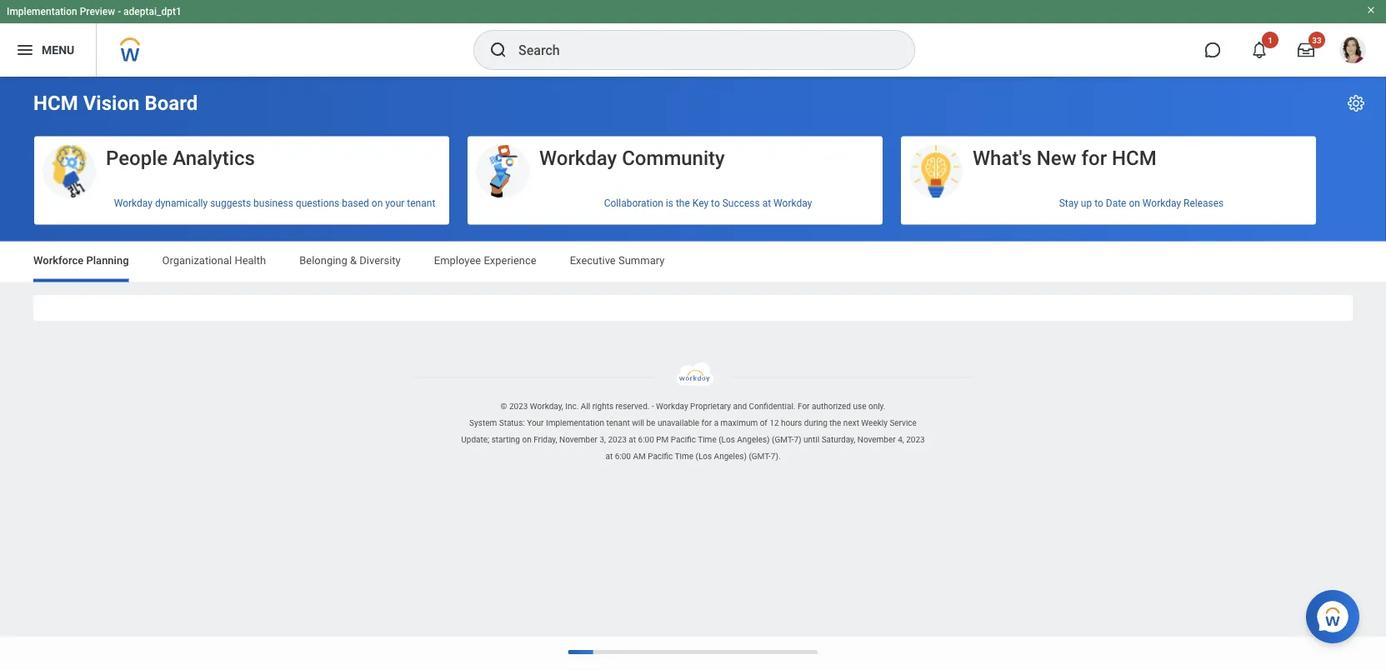 Task type: vqa. For each thing, say whether or not it's contained in the screenshot.


Task type: locate. For each thing, give the bounding box(es) containing it.
0 horizontal spatial 2023
[[509, 402, 528, 412]]

november down weekly
[[858, 435, 896, 445]]

what's
[[973, 146, 1032, 170]]

workday left releases
[[1143, 198, 1181, 209]]

november
[[559, 435, 598, 445], [858, 435, 896, 445]]

pacific down unavailable
[[671, 435, 696, 445]]

board
[[145, 91, 198, 115]]

workday up collaboration
[[539, 146, 617, 170]]

-
[[118, 6, 121, 18], [652, 402, 654, 412]]

workday dynamically suggests business questions based on your tenant link
[[34, 191, 449, 216]]

0 vertical spatial for
[[1082, 146, 1107, 170]]

inbox large image
[[1298, 42, 1315, 58]]

inc.
[[566, 402, 579, 412]]

0 horizontal spatial november
[[559, 435, 598, 445]]

pacific
[[671, 435, 696, 445], [648, 452, 673, 462]]

- inside menu banner
[[118, 6, 121, 18]]

(gmt- up 7).
[[772, 435, 794, 445]]

0 vertical spatial (gmt-
[[772, 435, 794, 445]]

(los
[[719, 435, 735, 445], [696, 452, 712, 462]]

stay up to date on workday releases link
[[901, 191, 1317, 216]]

&
[[350, 254, 357, 267]]

2 vertical spatial at
[[606, 452, 613, 462]]

tab list containing workforce planning
[[17, 242, 1370, 282]]

time down a
[[698, 435, 717, 445]]

0 vertical spatial the
[[676, 198, 690, 209]]

implementation up menu dropdown button
[[7, 6, 77, 18]]

preview
[[80, 6, 115, 18]]

tenant inside © 2023 workday, inc. all rights reserved. - workday proprietary and confidential. for authorized use only. system status: your implementation tenant will be unavailable for a maximum of 12 hours during the next weekly service update; starting on friday, november 3, 2023 at 6:00 pm pacific time (los angeles) (gmt-7) until saturday, november 4, 2023 at 6:00 am pacific time (los angeles) (gmt-7).
[[607, 418, 630, 428]]

people analytics
[[106, 146, 255, 170]]

update;
[[461, 435, 490, 445]]

organizational health
[[162, 254, 266, 267]]

will
[[632, 418, 645, 428]]

1 vertical spatial -
[[652, 402, 654, 412]]

profile logan mcneil image
[[1340, 37, 1367, 67]]

status:
[[499, 418, 525, 428]]

1 vertical spatial hcm
[[1112, 146, 1157, 170]]

employee
[[434, 254, 481, 267]]

1 vertical spatial at
[[629, 435, 636, 445]]

implementation inside © 2023 workday, inc. all rights reserved. - workday proprietary and confidential. for authorized use only. system status: your implementation tenant will be unavailable for a maximum of 12 hours during the next weekly service update; starting on friday, november 3, 2023 at 6:00 pm pacific time (los angeles) (gmt-7) until saturday, november 4, 2023 at 6:00 am pacific time (los angeles) (gmt-7).
[[546, 418, 604, 428]]

justify image
[[15, 40, 35, 60]]

workday inside stay up to date on workday releases link
[[1143, 198, 1181, 209]]

2023 right 3,
[[608, 435, 627, 445]]

1 vertical spatial (los
[[696, 452, 712, 462]]

the
[[676, 198, 690, 209], [830, 418, 842, 428]]

1 vertical spatial pacific
[[648, 452, 673, 462]]

stay up to date on workday releases
[[1059, 198, 1224, 209]]

0 horizontal spatial to
[[711, 198, 720, 209]]

2023 right ©
[[509, 402, 528, 412]]

0 vertical spatial time
[[698, 435, 717, 445]]

tab list
[[17, 242, 1370, 282]]

proprietary
[[690, 402, 731, 412]]

0 vertical spatial (los
[[719, 435, 735, 445]]

2023
[[509, 402, 528, 412], [608, 435, 627, 445], [906, 435, 925, 445]]

notifications large image
[[1251, 42, 1268, 58]]

executive summary
[[570, 254, 665, 267]]

based
[[342, 198, 369, 209]]

tenant left will
[[607, 418, 630, 428]]

at down 3,
[[606, 452, 613, 462]]

collaboration is the key to success at workday link
[[468, 191, 883, 216]]

1 horizontal spatial on
[[522, 435, 532, 445]]

(los down unavailable
[[696, 452, 712, 462]]

1 horizontal spatial for
[[1082, 146, 1107, 170]]

analytics
[[173, 146, 255, 170]]

1 vertical spatial time
[[675, 452, 694, 462]]

33
[[1313, 35, 1322, 45]]

6:00
[[638, 435, 654, 445], [615, 452, 631, 462]]

1 button
[[1241, 32, 1279, 68]]

0 horizontal spatial for
[[702, 418, 712, 428]]

angeles)
[[737, 435, 770, 445], [714, 452, 747, 462]]

tenant right your
[[407, 198, 435, 209]]

1 vertical spatial for
[[702, 418, 712, 428]]

the right is on the left of page
[[676, 198, 690, 209]]

0 vertical spatial 6:00
[[638, 435, 654, 445]]

0 horizontal spatial on
[[372, 198, 383, 209]]

0 horizontal spatial the
[[676, 198, 690, 209]]

(gmt-
[[772, 435, 794, 445], [749, 452, 771, 462]]

a
[[714, 418, 719, 428]]

1 vertical spatial implementation
[[546, 418, 604, 428]]

0 horizontal spatial hcm
[[33, 91, 78, 115]]

pacific down pm
[[648, 452, 673, 462]]

1 vertical spatial 6:00
[[615, 452, 631, 462]]

1 horizontal spatial the
[[830, 418, 842, 428]]

1 horizontal spatial tenant
[[607, 418, 630, 428]]

1 horizontal spatial time
[[698, 435, 717, 445]]

to right up
[[1095, 198, 1104, 209]]

1 horizontal spatial implementation
[[546, 418, 604, 428]]

6:00 left pm
[[638, 435, 654, 445]]

at down will
[[629, 435, 636, 445]]

summary
[[619, 254, 665, 267]]

workday community button
[[468, 136, 883, 199]]

for right new
[[1082, 146, 1107, 170]]

the inside collaboration is the key to success at workday link
[[676, 198, 690, 209]]

33 button
[[1288, 32, 1326, 68]]

the left 'next'
[[830, 418, 842, 428]]

belonging
[[299, 254, 348, 267]]

questions
[[296, 198, 340, 209]]

starting
[[492, 435, 520, 445]]

2 horizontal spatial 2023
[[906, 435, 925, 445]]

workday up unavailable
[[656, 402, 688, 412]]

at
[[763, 198, 771, 209], [629, 435, 636, 445], [606, 452, 613, 462]]

november left 3,
[[559, 435, 598, 445]]

0 horizontal spatial (los
[[696, 452, 712, 462]]

0 horizontal spatial -
[[118, 6, 121, 18]]

footer
[[0, 362, 1387, 465]]

1 vertical spatial the
[[830, 418, 842, 428]]

0 vertical spatial -
[[118, 6, 121, 18]]

executive
[[570, 254, 616, 267]]

at right success
[[763, 198, 771, 209]]

implementation down inc.
[[546, 418, 604, 428]]

hcm down menu
[[33, 91, 78, 115]]

1 horizontal spatial hcm
[[1112, 146, 1157, 170]]

0 vertical spatial implementation
[[7, 6, 77, 18]]

menu button
[[0, 23, 96, 77]]

1 vertical spatial tenant
[[607, 418, 630, 428]]

time
[[698, 435, 717, 445], [675, 452, 694, 462]]

1 horizontal spatial -
[[652, 402, 654, 412]]

hcm up stay up to date on workday releases
[[1112, 146, 1157, 170]]

- right preview at the top of page
[[118, 6, 121, 18]]

on right date
[[1129, 198, 1140, 209]]

on left friday,
[[522, 435, 532, 445]]

health
[[235, 254, 266, 267]]

implementation
[[7, 6, 77, 18], [546, 418, 604, 428]]

main content
[[0, 77, 1387, 336]]

time down unavailable
[[675, 452, 694, 462]]

2023 right 4, at the right of page
[[906, 435, 925, 445]]

key
[[693, 198, 709, 209]]

workday down people
[[114, 198, 153, 209]]

to right key
[[711, 198, 720, 209]]

2 to from the left
[[1095, 198, 1104, 209]]

1 vertical spatial (gmt-
[[749, 452, 771, 462]]

1 horizontal spatial november
[[858, 435, 896, 445]]

1 horizontal spatial 6:00
[[638, 435, 654, 445]]

workday right success
[[774, 198, 812, 209]]

0 vertical spatial hcm
[[33, 91, 78, 115]]

0 vertical spatial tenant
[[407, 198, 435, 209]]

hcm vision board
[[33, 91, 198, 115]]

workday
[[539, 146, 617, 170], [114, 198, 153, 209], [774, 198, 812, 209], [1143, 198, 1181, 209], [656, 402, 688, 412]]

0 vertical spatial at
[[763, 198, 771, 209]]

(gmt- down of
[[749, 452, 771, 462]]

up
[[1081, 198, 1092, 209]]

6:00 left am
[[615, 452, 631, 462]]

collaboration
[[604, 198, 664, 209]]

1 november from the left
[[559, 435, 598, 445]]

angeles) down of
[[737, 435, 770, 445]]

of
[[760, 418, 768, 428]]

angeles) down maximum
[[714, 452, 747, 462]]

maximum
[[721, 418, 758, 428]]

to
[[711, 198, 720, 209], [1095, 198, 1104, 209]]

1 horizontal spatial at
[[629, 435, 636, 445]]

0 horizontal spatial 6:00
[[615, 452, 631, 462]]

0 vertical spatial angeles)
[[737, 435, 770, 445]]

reserved.
[[616, 402, 650, 412]]

on left your
[[372, 198, 383, 209]]

footer containing © 2023 workday, inc. all rights reserved. - workday proprietary and confidential. for authorized use only. system status: your implementation tenant will be unavailable for a maximum of 12 hours during the next weekly service update; starting on friday, november 3, 2023 at 6:00 pm pacific time (los angeles) (gmt-7) until saturday, november 4, 2023 at 6:00 am pacific time (los angeles) (gmt-7).
[[0, 362, 1387, 465]]

- up the be on the left of page
[[652, 402, 654, 412]]

(los down maximum
[[719, 435, 735, 445]]

on
[[372, 198, 383, 209], [1129, 198, 1140, 209], [522, 435, 532, 445]]

1 horizontal spatial to
[[1095, 198, 1104, 209]]

authorized
[[812, 402, 851, 412]]

for left a
[[702, 418, 712, 428]]

1 horizontal spatial (los
[[719, 435, 735, 445]]

tenant
[[407, 198, 435, 209], [607, 418, 630, 428]]

0 horizontal spatial tenant
[[407, 198, 435, 209]]

menu banner
[[0, 0, 1387, 77]]

0 horizontal spatial implementation
[[7, 6, 77, 18]]



Task type: describe. For each thing, give the bounding box(es) containing it.
1 vertical spatial angeles)
[[714, 452, 747, 462]]

friday,
[[534, 435, 557, 445]]

workday,
[[530, 402, 563, 412]]

3,
[[600, 435, 606, 445]]

diversity
[[360, 254, 401, 267]]

rights
[[593, 402, 614, 412]]

0 horizontal spatial at
[[606, 452, 613, 462]]

main content containing hcm vision board
[[0, 77, 1387, 336]]

menu
[[42, 43, 74, 57]]

is
[[666, 198, 674, 209]]

0 horizontal spatial (gmt-
[[749, 452, 771, 462]]

system
[[469, 418, 497, 428]]

until
[[804, 435, 820, 445]]

people
[[106, 146, 168, 170]]

workday inside workday community button
[[539, 146, 617, 170]]

workday inside collaboration is the key to success at workday link
[[774, 198, 812, 209]]

be
[[647, 418, 656, 428]]

date
[[1106, 198, 1127, 209]]

- inside © 2023 workday, inc. all rights reserved. - workday proprietary and confidential. for authorized use only. system status: your implementation tenant will be unavailable for a maximum of 12 hours during the next weekly service update; starting on friday, november 3, 2023 at 6:00 pm pacific time (los angeles) (gmt-7) until saturday, november 4, 2023 at 6:00 am pacific time (los angeles) (gmt-7).
[[652, 402, 654, 412]]

all
[[581, 402, 591, 412]]

what's new for hcm
[[973, 146, 1157, 170]]

workday dynamically suggests business questions based on your tenant
[[114, 198, 435, 209]]

stay
[[1059, 198, 1079, 209]]

workday inside © 2023 workday, inc. all rights reserved. - workday proprietary and confidential. for authorized use only. system status: your implementation tenant will be unavailable for a maximum of 12 hours during the next weekly service update; starting on friday, november 3, 2023 at 6:00 pm pacific time (los angeles) (gmt-7) until saturday, november 4, 2023 at 6:00 am pacific time (los angeles) (gmt-7).
[[656, 402, 688, 412]]

belonging & diversity
[[299, 254, 401, 267]]

2 november from the left
[[858, 435, 896, 445]]

what's new for hcm button
[[901, 136, 1317, 199]]

workday inside workday dynamically suggests business questions based on your tenant link
[[114, 198, 153, 209]]

implementation inside menu banner
[[7, 6, 77, 18]]

12
[[770, 418, 779, 428]]

1 to from the left
[[711, 198, 720, 209]]

for inside © 2023 workday, inc. all rights reserved. - workday proprietary and confidential. for authorized use only. system status: your implementation tenant will be unavailable for a maximum of 12 hours during the next weekly service update; starting on friday, november 3, 2023 at 6:00 pm pacific time (los angeles) (gmt-7) until saturday, november 4, 2023 at 6:00 am pacific time (los angeles) (gmt-7).
[[702, 418, 712, 428]]

search image
[[489, 40, 509, 60]]

2 horizontal spatial at
[[763, 198, 771, 209]]

workforce
[[33, 254, 84, 267]]

your
[[527, 418, 544, 428]]

collaboration is the key to success at workday
[[604, 198, 812, 209]]

confidential.
[[749, 402, 796, 412]]

7).
[[771, 452, 781, 462]]

during
[[804, 418, 828, 428]]

people analytics button
[[34, 136, 449, 199]]

saturday,
[[822, 435, 856, 445]]

1 horizontal spatial 2023
[[608, 435, 627, 445]]

1
[[1268, 35, 1273, 45]]

community
[[622, 146, 725, 170]]

planning
[[86, 254, 129, 267]]

workday community
[[539, 146, 725, 170]]

dynamically
[[155, 198, 208, 209]]

on inside © 2023 workday, inc. all rights reserved. - workday proprietary and confidential. for authorized use only. system status: your implementation tenant will be unavailable for a maximum of 12 hours during the next weekly service update; starting on friday, november 3, 2023 at 6:00 pm pacific time (los angeles) (gmt-7) until saturday, november 4, 2023 at 6:00 am pacific time (los angeles) (gmt-7).
[[522, 435, 532, 445]]

© 2023 workday, inc. all rights reserved. - workday proprietary and confidential. for authorized use only. system status: your implementation tenant will be unavailable for a maximum of 12 hours during the next weekly service update; starting on friday, november 3, 2023 at 6:00 pm pacific time (los angeles) (gmt-7) until saturday, november 4, 2023 at 6:00 am pacific time (los angeles) (gmt-7).
[[461, 402, 925, 462]]

4,
[[898, 435, 904, 445]]

2 horizontal spatial on
[[1129, 198, 1140, 209]]

unavailable
[[658, 418, 700, 428]]

success
[[723, 198, 760, 209]]

workforce planning
[[33, 254, 129, 267]]

for inside 'what's new for hcm' button
[[1082, 146, 1107, 170]]

0 vertical spatial pacific
[[671, 435, 696, 445]]

next
[[844, 418, 860, 428]]

organizational
[[162, 254, 232, 267]]

hours
[[781, 418, 802, 428]]

0 horizontal spatial time
[[675, 452, 694, 462]]

use
[[853, 402, 867, 412]]

only.
[[869, 402, 886, 412]]

7)
[[794, 435, 802, 445]]

pm
[[656, 435, 669, 445]]

©
[[501, 402, 507, 412]]

business
[[254, 198, 293, 209]]

employee experience
[[434, 254, 537, 267]]

experience
[[484, 254, 537, 267]]

weekly
[[862, 418, 888, 428]]

Search Workday  search field
[[519, 32, 880, 68]]

close environment banner image
[[1367, 5, 1377, 15]]

suggests
[[210, 198, 251, 209]]

service
[[890, 418, 917, 428]]

and
[[733, 402, 747, 412]]

vision
[[83, 91, 140, 115]]

your
[[385, 198, 405, 209]]

for
[[798, 402, 810, 412]]

releases
[[1184, 198, 1224, 209]]

adeptai_dpt1
[[123, 6, 182, 18]]

implementation preview -   adeptai_dpt1
[[7, 6, 182, 18]]

am
[[633, 452, 646, 462]]

hcm inside 'what's new for hcm' button
[[1112, 146, 1157, 170]]

1 horizontal spatial (gmt-
[[772, 435, 794, 445]]

configure this page image
[[1347, 93, 1367, 113]]

new
[[1037, 146, 1077, 170]]

the inside © 2023 workday, inc. all rights reserved. - workday proprietary and confidential. for authorized use only. system status: your implementation tenant will be unavailable for a maximum of 12 hours during the next weekly service update; starting on friday, november 3, 2023 at 6:00 pm pacific time (los angeles) (gmt-7) until saturday, november 4, 2023 at 6:00 am pacific time (los angeles) (gmt-7).
[[830, 418, 842, 428]]



